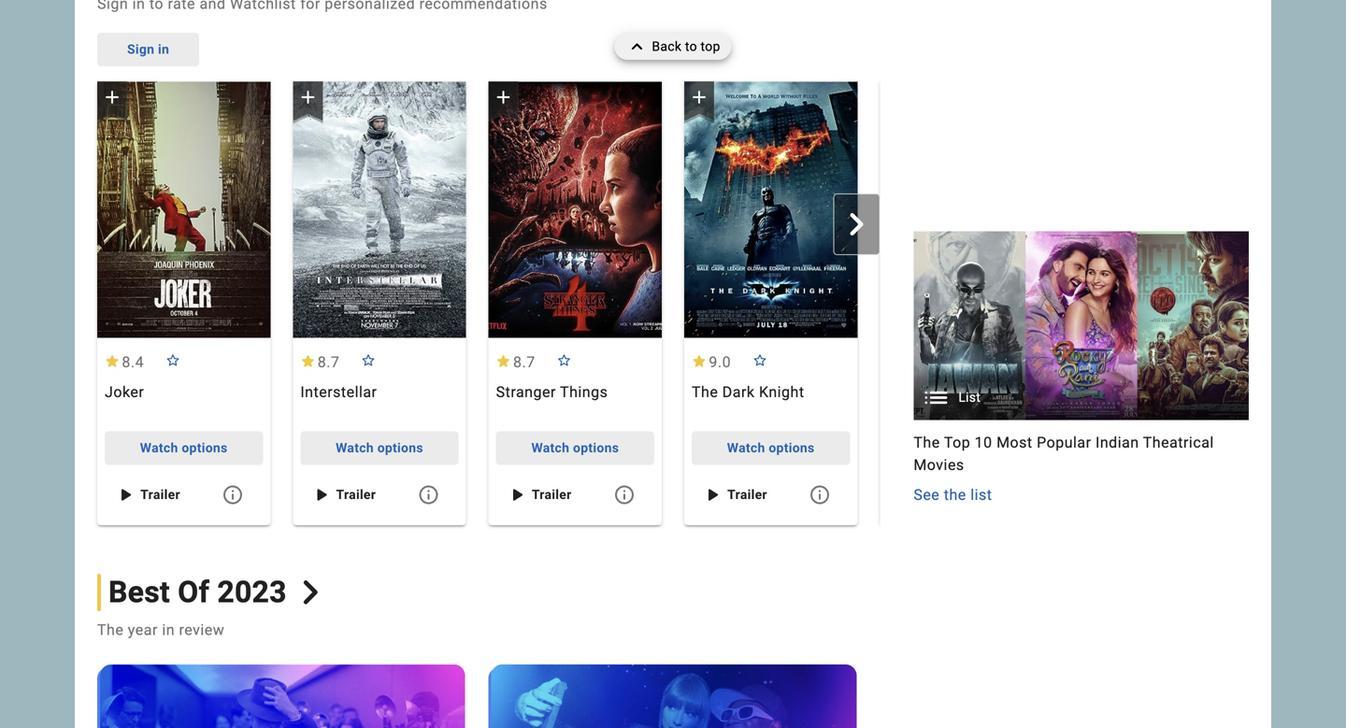 Task type: locate. For each thing, give the bounding box(es) containing it.
4 watch options from the left
[[727, 440, 815, 456]]

2 play arrow image from the left
[[701, 484, 724, 506]]

0 horizontal spatial add image
[[101, 86, 123, 108]]

8.7
[[318, 353, 340, 371], [513, 353, 536, 371]]

watch options for the dark knight
[[727, 440, 815, 456]]

options
[[182, 440, 228, 456], [378, 440, 423, 456], [573, 440, 619, 456], [769, 440, 815, 456]]

star border inline image for 9.0
[[753, 355, 768, 367]]

options for stranger things
[[573, 440, 619, 456]]

0 horizontal spatial star inline image
[[105, 356, 120, 367]]

2 star inline image from the left
[[496, 356, 511, 367]]

star inline image
[[105, 356, 120, 367], [496, 356, 511, 367], [692, 356, 707, 367]]

the for the top 10 most popular indian theatrical movies
[[914, 434, 940, 452]]

1 options from the left
[[182, 440, 228, 456]]

watch options button
[[105, 432, 263, 465], [300, 432, 459, 465], [496, 432, 655, 465], [692, 432, 850, 465]]

star border inline image right 8.4
[[165, 355, 180, 367]]

star border inline image up interstellar link
[[361, 355, 376, 367]]

3 watch from the left
[[532, 440, 570, 456]]

interstellar link
[[293, 383, 466, 420]]

star border inline image
[[165, 355, 180, 367], [753, 355, 768, 367]]

add image
[[101, 86, 123, 108], [297, 86, 319, 108], [493, 86, 515, 108]]

interstellar
[[300, 383, 377, 401]]

3 watch options button from the left
[[496, 432, 655, 465]]

star border inline image
[[361, 355, 376, 367], [557, 355, 572, 367]]

options down the dark knight link on the bottom right
[[769, 440, 815, 456]]

watch down the dark knight link on the bottom right
[[727, 440, 765, 456]]

1 horizontal spatial the
[[914, 434, 940, 452]]

2 watch from the left
[[336, 440, 374, 456]]

joker link
[[97, 383, 271, 420]]

1 watch from the left
[[140, 440, 178, 456]]

watch options button down stranger things link
[[496, 432, 655, 465]]

0 horizontal spatial the
[[692, 383, 718, 401]]

popular
[[1037, 434, 1092, 452]]

watch down interstellar link
[[336, 440, 374, 456]]

3 trailer button from the left
[[504, 478, 579, 512]]

the
[[692, 383, 718, 401], [914, 434, 940, 452]]

play arrow image
[[114, 484, 137, 506], [506, 484, 528, 506]]

more information image for interstellar
[[418, 484, 440, 506]]

options down 'joker' link
[[182, 440, 228, 456]]

play arrow image
[[310, 484, 332, 506], [701, 484, 724, 506]]

4 trailer button from the left
[[700, 478, 775, 512]]

watch options down interstellar link
[[336, 440, 423, 456]]

1 vertical spatial the
[[914, 434, 940, 452]]

10
[[975, 434, 993, 452]]

trailer button
[[112, 478, 188, 512], [308, 478, 384, 512], [504, 478, 579, 512], [700, 478, 775, 512]]

star inline image up stranger
[[496, 356, 511, 367]]

expand less image
[[626, 34, 652, 60]]

watch options button for the dark knight
[[692, 432, 850, 465]]

8.4
[[122, 353, 144, 371]]

stranger things
[[496, 383, 608, 401]]

the up movies
[[914, 434, 940, 452]]

star border inline image up the stranger things
[[557, 355, 572, 367]]

more information image for joker
[[222, 484, 244, 506]]

1 horizontal spatial 8.7
[[513, 353, 536, 371]]

watch options button down the dark knight link on the bottom right
[[692, 432, 850, 465]]

trailer button for joker
[[112, 478, 188, 512]]

2 star border inline image from the left
[[753, 355, 768, 367]]

8.7 right star inline image in the left of the page
[[318, 353, 340, 371]]

1 star inline image from the left
[[105, 356, 120, 367]]

watch
[[140, 440, 178, 456], [336, 440, 374, 456], [532, 440, 570, 456], [727, 440, 765, 456]]

2 add image from the left
[[297, 86, 319, 108]]

1 horizontal spatial add image
[[297, 86, 319, 108]]

3 star inline image from the left
[[692, 356, 707, 367]]

options down interstellar link
[[378, 440, 423, 456]]

0 horizontal spatial more information image
[[222, 484, 244, 506]]

back
[[652, 39, 682, 54]]

options down stranger things link
[[573, 440, 619, 456]]

back to top button
[[615, 34, 732, 60]]

watch for interstellar
[[336, 440, 374, 456]]

play arrow image for stranger things
[[506, 484, 528, 506]]

star inline image left 9.0
[[692, 356, 707, 367]]

group
[[75, 82, 1054, 529], [97, 82, 271, 526], [97, 82, 271, 338], [293, 82, 466, 526], [293, 82, 466, 338], [489, 82, 662, 526], [489, 82, 662, 338], [685, 82, 858, 526], [685, 82, 858, 338], [880, 82, 1054, 526], [914, 232, 1249, 506]]

the down 9.0
[[692, 383, 718, 401]]

1 8.7 from the left
[[318, 353, 340, 371]]

1 horizontal spatial play arrow image
[[701, 484, 724, 506]]

1 watch options button from the left
[[105, 432, 263, 465]]

1 horizontal spatial star border inline image
[[753, 355, 768, 367]]

3 more information image from the left
[[613, 484, 636, 506]]

2 horizontal spatial star inline image
[[692, 356, 707, 367]]

chevron right inline image
[[846, 213, 868, 236]]

0 horizontal spatial 8.7
[[318, 353, 340, 371]]

1 horizontal spatial play arrow image
[[506, 484, 528, 506]]

2 trailer button from the left
[[308, 478, 384, 512]]

star inline image left 8.4
[[105, 356, 120, 367]]

4 options from the left
[[769, 440, 815, 456]]

4 trailer from the left
[[728, 487, 768, 503]]

things
[[560, 383, 608, 401]]

watch down stranger things link
[[532, 440, 570, 456]]

see the list
[[914, 486, 993, 504]]

trailer button for the dark knight
[[700, 478, 775, 512]]

2 horizontal spatial add image
[[493, 86, 515, 108]]

2 horizontal spatial more information image
[[613, 484, 636, 506]]

group containing 9.0
[[685, 82, 858, 526]]

watch options button down 'joker' link
[[105, 432, 263, 465]]

sign in button
[[97, 33, 199, 67]]

the dark knight
[[692, 383, 805, 401]]

1 watch options from the left
[[140, 440, 228, 456]]

the inside the top 10 most popular indian theatrical movies
[[914, 434, 940, 452]]

sign
[[127, 42, 155, 57]]

2 8.7 from the left
[[513, 353, 536, 371]]

watch options button for interstellar
[[300, 432, 459, 465]]

2 more information image from the left
[[418, 484, 440, 506]]

3 watch options from the left
[[532, 440, 619, 456]]

watch options down stranger things link
[[532, 440, 619, 456]]

1 more information image from the left
[[222, 484, 244, 506]]

options for interstellar
[[378, 440, 423, 456]]

watch down 'joker' link
[[140, 440, 178, 456]]

2 star border inline image from the left
[[557, 355, 572, 367]]

list
[[971, 486, 993, 504]]

trailer
[[140, 487, 180, 503], [336, 487, 376, 503], [532, 487, 572, 503], [728, 487, 768, 503]]

back to top
[[652, 39, 721, 54]]

stranger
[[496, 383, 556, 401]]

star border inline image for interstellar
[[361, 355, 376, 367]]

4 watch from the left
[[727, 440, 765, 456]]

3 options from the left
[[573, 440, 619, 456]]

1 star border inline image from the left
[[165, 355, 180, 367]]

4 watch options button from the left
[[692, 432, 850, 465]]

trailer for interstellar
[[336, 487, 376, 503]]

list
[[959, 390, 981, 405]]

add image for joker
[[101, 86, 123, 108]]

watch options down the dark knight link on the bottom right
[[727, 440, 815, 456]]

the dark knight image
[[685, 82, 858, 338]]

1 add image from the left
[[101, 86, 123, 108]]

1 trailer from the left
[[140, 487, 180, 503]]

movies
[[914, 456, 965, 474]]

watch options
[[140, 440, 228, 456], [336, 440, 423, 456], [532, 440, 619, 456], [727, 440, 815, 456]]

the for the dark knight
[[692, 383, 718, 401]]

1 trailer button from the left
[[112, 478, 188, 512]]

play arrow image for the dark knight
[[701, 484, 724, 506]]

more information image
[[222, 484, 244, 506], [418, 484, 440, 506], [613, 484, 636, 506]]

2 play arrow image from the left
[[506, 484, 528, 506]]

star inline image
[[300, 356, 315, 367]]

1 horizontal spatial star border inline image
[[557, 355, 572, 367]]

8.7 for stranger things
[[513, 353, 536, 371]]

2 trailer from the left
[[336, 487, 376, 503]]

add image for stranger things
[[493, 86, 515, 108]]

9.0
[[709, 353, 731, 371]]

8.7 up stranger
[[513, 353, 536, 371]]

watch options down 'joker' link
[[140, 440, 228, 456]]

0 vertical spatial the
[[692, 383, 718, 401]]

3 add image from the left
[[493, 86, 515, 108]]

0 horizontal spatial play arrow image
[[310, 484, 332, 506]]

list group
[[914, 232, 1249, 420]]

1 horizontal spatial star inline image
[[496, 356, 511, 367]]

1 play arrow image from the left
[[114, 484, 137, 506]]

group containing the top 10 most popular indian theatrical movies
[[914, 232, 1249, 506]]

star border inline image up the dark knight
[[753, 355, 768, 367]]

1 play arrow image from the left
[[310, 484, 332, 506]]

1 star border inline image from the left
[[361, 355, 376, 367]]

2 watch options button from the left
[[300, 432, 459, 465]]

0 horizontal spatial star border inline image
[[165, 355, 180, 367]]

2 watch options from the left
[[336, 440, 423, 456]]

0 horizontal spatial play arrow image
[[114, 484, 137, 506]]

2 options from the left
[[378, 440, 423, 456]]

3 trailer from the left
[[532, 487, 572, 503]]

star inline image for 8.7
[[496, 356, 511, 367]]

watch options button down interstellar link
[[300, 432, 459, 465]]

0 horizontal spatial star border inline image
[[361, 355, 376, 367]]

play arrow image for joker
[[114, 484, 137, 506]]

trailer for the dark knight
[[728, 487, 768, 503]]

trailer button for interstellar
[[308, 478, 384, 512]]

1 horizontal spatial more information image
[[418, 484, 440, 506]]

still frame image
[[914, 232, 1249, 420]]



Task type: vqa. For each thing, say whether or not it's contained in the screenshot.


Task type: describe. For each thing, give the bounding box(es) containing it.
watch for joker
[[140, 440, 178, 456]]

theatrical
[[1143, 434, 1215, 452]]

star inline image for 9.0
[[692, 356, 707, 367]]

in
[[158, 42, 169, 57]]

options for the dark knight
[[769, 440, 815, 456]]

advertisement region
[[941, 0, 1222, 209]]

watch for the dark knight
[[727, 440, 765, 456]]

the dark knight link
[[685, 383, 858, 420]]

the top 10 most popular indian theatrical movies link
[[914, 432, 1249, 476]]

to
[[685, 39, 697, 54]]

top
[[701, 39, 721, 54]]

sign in
[[127, 42, 169, 57]]

interstellar image
[[293, 82, 466, 338]]

most
[[997, 434, 1033, 452]]

watch options button for joker
[[105, 432, 263, 465]]

see the list button
[[914, 484, 993, 506]]

star border inline image for 8.4
[[165, 355, 180, 367]]

joker image
[[97, 82, 271, 338]]

trailer for joker
[[140, 487, 180, 503]]

more information image for stranger things
[[613, 484, 636, 506]]

the
[[944, 486, 967, 504]]

stranger things image
[[489, 82, 662, 338]]

more information image
[[809, 484, 831, 506]]

star inline image for 8.4
[[105, 356, 120, 367]]

the top 10 most popular indian theatrical movies
[[914, 434, 1215, 474]]

top
[[944, 434, 971, 452]]

the batman image
[[880, 82, 1054, 338]]

watch for stranger things
[[532, 440, 570, 456]]

stranger things link
[[489, 383, 662, 420]]

watch options for interstellar
[[336, 440, 423, 456]]

joker
[[105, 383, 144, 401]]

see
[[914, 486, 940, 504]]

trailer for stranger things
[[532, 487, 572, 503]]

dark
[[723, 383, 755, 401]]

play arrow image for interstellar
[[310, 484, 332, 506]]

trailer button for stranger things
[[504, 478, 579, 512]]

add image
[[688, 86, 711, 108]]

watch options button for stranger things
[[496, 432, 655, 465]]

knight
[[759, 383, 805, 401]]

add image for interstellar
[[297, 86, 319, 108]]

8.7 for interstellar
[[318, 353, 340, 371]]

list link
[[914, 232, 1249, 420]]

watch options for stranger things
[[532, 440, 619, 456]]

options for joker
[[182, 440, 228, 456]]

indian
[[1096, 434, 1140, 452]]

watch options for joker
[[140, 440, 228, 456]]

star border inline image for stranger things
[[557, 355, 572, 367]]



